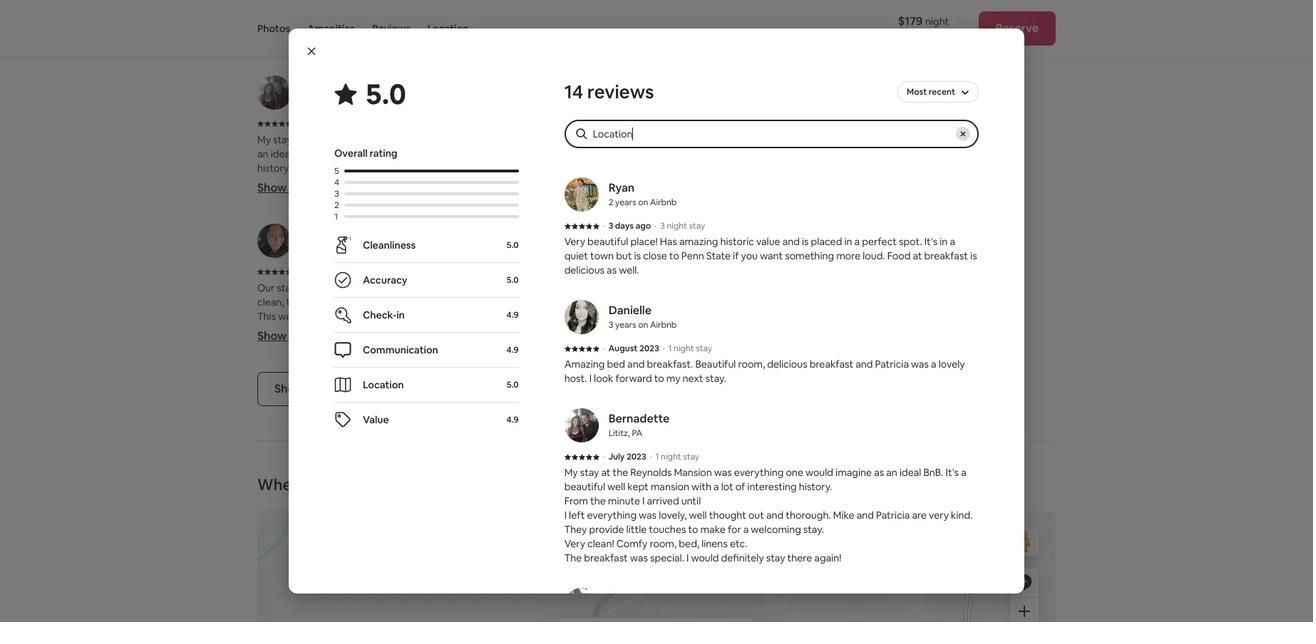 Task type: describe. For each thing, give the bounding box(es) containing it.
katie ligonier, pa
[[706, 227, 752, 254]]

1 horizontal spatial lot
[[497, 147, 509, 160]]

5.0 for location
[[507, 379, 519, 391]]

0 vertical spatial host.
[[754, 19, 777, 32]]

· left the days
[[603, 220, 605, 232]]

incredible
[[719, 324, 764, 337]]

breathtaking.
[[309, 296, 371, 309]]

0 vertical spatial provide
[[282, 219, 317, 232]]

beautiful inside our stay at patricia's was beyond expectations. it was peaceful and so clean, truly breathtaking. breakfast was a delight, kuddos to the chef!. this was exactly the stay i was looking for. quiet and peaceful, good food and a few good shops. thank you for welcoming us into your beautiful home. you certainly put a lot of work and love into this place. i cannot wait to come back and stay an additional night!
[[257, 338, 298, 351]]

· august 2023 · 1 night stay
[[603, 343, 712, 354]]

provide inside 5.0 dialog
[[589, 523, 624, 536]]

can't inside 'my husband and i loved our stay at the reynolds mansion! we took advantage of the pool table and the complimentary coffee bar. our room was spacious and the bed was so comfy! breakfast was delicious and i had an incredible massage from lisa. we can't wait to come back!'
[[874, 324, 896, 337]]

accuracy
[[363, 274, 407, 287]]

spot. inside 5.0 dialog
[[899, 235, 922, 248]]

kind. inside 5.0 dialog
[[951, 509, 973, 522]]

drag pegman onto the map to open street view image
[[1010, 527, 1039, 556]]

0 horizontal spatial etc.
[[423, 233, 440, 246]]

kept inside 5.0 dialog
[[628, 481, 649, 493]]

5
[[334, 165, 339, 177]]

ryan 2 years on airbnb
[[609, 180, 677, 208]]

touches inside 5.0 dialog
[[649, 523, 686, 536]]

amazing bed and breakfast.  beautiful room, delicious breakfast and patricia was a lovely host.  i look forward to my next stay. inside 5.0 dialog
[[564, 358, 965, 385]]

my stay at the reynolds mansion was everything one would imagine as an ideal bnb.   it's a beautiful well kept mansion with a lot of interesting history. from the minute i arrived until i left everything was lovely, well thought out and thorough.  mike and patricia are very kind. they provide little touches to make for a welcoming stay. very clean!  comfy room, bed, linens etc. the breakfast was special.   i would definitely stay there again! inside 5.0 dialog
[[564, 466, 973, 565]]

come inside 'my husband and i loved our stay at the reynolds mansion! we took advantage of the pool table and the complimentary coffee bar. our room was spacious and the bed was so comfy! breakfast was delicious and i had an incredible massage from lisa. we can't wait to come back!'
[[932, 324, 959, 337]]

0 vertical spatial has
[[353, 5, 370, 18]]

location inside 5.0 dialog
[[363, 379, 404, 391]]

katie
[[706, 227, 734, 242]]

wait inside 'my husband and i loved our stay at the reynolds mansion! we took advantage of the pool table and the complimentary coffee bar. our room was spacious and the bed was so comfy! breakfast was delicious and i had an incredible massage from lisa. we can't wait to come back!'
[[899, 324, 918, 337]]

an inside 'my husband and i loved our stay at the reynolds mansion! we took advantage of the pool table and the complimentary coffee bar. our room was spacious and the bed was so comfy! breakfast was delicious and i had an incredible massage from lisa. we can't wait to come back!'
[[706, 324, 717, 337]]

welcoming inside our stay at patricia's was beyond expectations. it was peaceful and so clean, truly breathtaking. breakfast was a delight, kuddos to the chef!. this was exactly the stay i was looking for. quiet and peaceful, good food and a few good shops. thank you for welcoming us into your beautiful home. you certainly put a lot of work and love into this place. i cannot wait to come back and stay an additional night!
[[451, 324, 501, 337]]

special. inside 5.0 dialog
[[650, 552, 684, 565]]

night up beyond
[[357, 266, 377, 278]]

0 vertical spatial value
[[449, 5, 473, 18]]

ingrid image
[[257, 224, 292, 258]]

0 horizontal spatial penn
[[470, 19, 493, 32]]

0 horizontal spatial loud.
[[335, 33, 357, 46]]

1 up hamburg, ny
[[334, 211, 338, 222]]

communication
[[363, 344, 438, 356]]

0 vertical spatial amazing bed and breakfast.  beautiful room, delicious breakfast and patricia was a lovely host.  i look forward to my next stay.
[[662, 5, 971, 32]]

airbnb for ryan
[[650, 197, 677, 208]]

my husband and i loved our stay at the reynolds mansion! we took advantage of the pool table and the complimentary coffee bar. our room was spacious and the bed was so comfy! breakfast was delicious and i had an incredible massage from lisa. we can't wait to come back!
[[662, 281, 985, 337]]

bernadette inside list
[[302, 78, 363, 93]]

historic inside 5.0 dialog
[[720, 235, 754, 248]]

0 horizontal spatial town
[[379, 19, 402, 32]]

lisa.
[[834, 324, 854, 337]]

i loved staying here. it was very peaceful and luxurious. patricia and her husband always made me feel comfortable and welcomed. the breakfast was delicious, and they were able to customize based on dietary restrictions. the room was breathtaking! i can't wait to stay again!
[[662, 133, 983, 203]]

on inside 'i loved staying here. it was very peaceful and luxurious. patricia and her husband always made me feel comfortable and welcomed. the breakfast was delicious, and they were able to customize based on dietary restrictions. the room was breathtaking! i can't wait to stay again!'
[[954, 162, 966, 175]]

0 horizontal spatial close
[[432, 19, 455, 32]]

0 horizontal spatial little
[[319, 219, 340, 232]]

hamburg,
[[302, 243, 341, 254]]

interesting inside 5.0 dialog
[[747, 481, 797, 493]]

0 horizontal spatial linens
[[395, 233, 421, 246]]

airbnb for danielle
[[650, 319, 677, 331]]

restrictions.
[[697, 176, 751, 189]]

from
[[810, 324, 832, 337]]

overall rating
[[334, 147, 398, 160]]

arrived inside 5.0 dialog
[[647, 495, 679, 508]]

0 vertical spatial placed
[[504, 5, 535, 18]]

1 horizontal spatial look
[[784, 19, 803, 32]]

2023 up patricia's
[[322, 266, 342, 278]]

love
[[489, 338, 508, 351]]

2023 for · june 2023 · 1 night stay
[[728, 118, 748, 130]]

you'll
[[310, 475, 348, 495]]

1 horizontal spatial bed
[[705, 5, 723, 18]]

this
[[257, 310, 276, 323]]

amazing inside list
[[662, 5, 703, 18]]

0 horizontal spatial again!
[[507, 247, 535, 260]]

0 horizontal spatial make
[[393, 219, 419, 232]]

years for ryan
[[615, 197, 636, 208]]

0 vertical spatial but
[[404, 19, 420, 32]]

back!
[[961, 324, 985, 337]]

0 vertical spatial left
[[262, 190, 278, 203]]

massage
[[767, 324, 807, 337]]

our
[[771, 281, 786, 294]]

had
[[686, 324, 704, 337]]

· right july
[[650, 451, 652, 463]]

night right july
[[661, 451, 681, 463]]

show for my husband and i loved our stay at the reynolds mansion! we took advantage of the pool table and the complimentary coffee bar. our room was spacious and the bed was so comfy! breakfast was delicious and i had an incredible massage from lisa. we can't wait to come back!
[[662, 329, 692, 343]]

where you'll be
[[257, 475, 371, 495]]

0 vertical spatial minute
[[301, 176, 333, 189]]

etc. inside 5.0 dialog
[[730, 538, 747, 550]]

days
[[615, 220, 634, 232]]

ligonier,
[[706, 243, 739, 254]]

show all 14 reviews
[[274, 381, 376, 396]]

0 horizontal spatial thorough.
[[479, 190, 524, 203]]

comfy!
[[842, 310, 873, 323]]

april 2023 · 1 night stay
[[301, 266, 395, 278]]

host. inside 5.0 dialog
[[564, 372, 587, 385]]

my inside 'my husband and i loved our stay at the reynolds mansion! we took advantage of the pool table and the complimentary coffee bar. our room was spacious and the bed was so comfy! breakfast was delicious and i had an incredible massage from lisa. we can't wait to come back!'
[[662, 281, 676, 294]]

stay inside 'my husband and i loved our stay at the reynolds mansion! we took advantage of the pool table and the complimentary coffee bar. our room was spacious and the bed was so comfy! breakfast was delicious and i had an incredible massage from lisa. we can't wait to come back!'
[[789, 281, 808, 294]]

ny
[[342, 243, 354, 254]]

look inside 5.0 dialog
[[594, 372, 613, 385]]

able
[[840, 162, 860, 175]]

forward inside 5.0 dialog
[[616, 372, 652, 385]]

exactly
[[298, 310, 331, 323]]

food inside 5.0 dialog
[[887, 250, 911, 262]]

0 vertical spatial beautiful
[[793, 5, 834, 18]]

husband inside 'my husband and i loved our stay at the reynolds mansion! we took advantage of the pool table and the complimentary coffee bar. our room was spacious and the bed was so comfy! breakfast was delicious and i had an incredible massage from lisa. we can't wait to come back!'
[[678, 281, 717, 294]]

more for my stay at the reynolds mansion was everything one would imagine as an ideal bnb.   it's a beautiful well kept mansion with a lot of interesting history.
[[289, 180, 317, 195]]

with inside 5.0 dialog
[[692, 481, 711, 493]]

june
[[706, 118, 726, 130]]

truly
[[286, 296, 307, 309]]

0 horizontal spatial for
[[421, 219, 434, 232]]

clear search image
[[960, 130, 967, 138]]

town inside 5.0 dialog
[[590, 250, 614, 262]]

1 vertical spatial we
[[856, 324, 871, 337]]

· 3 days ago · 3 night stay
[[603, 220, 705, 232]]

1 down ny
[[351, 266, 355, 278]]

0 vertical spatial thought
[[402, 190, 439, 203]]

make inside 5.0 dialog
[[700, 523, 726, 536]]

shops.
[[355, 324, 384, 337]]

advantage
[[662, 296, 711, 309]]

be
[[352, 475, 371, 495]]

were
[[815, 162, 838, 175]]

0 vertical spatial my stay at the reynolds mansion was everything one would imagine as an ideal bnb.   it's a beautiful well kept mansion with a lot of interesting history. from the minute i arrived until i left everything was lovely, well thought out and thorough.  mike and patricia are very kind. they provide little touches to make for a welcoming stay. very clean!  comfy room, bed, linens etc. the breakfast was special.   i would definitely stay there again!
[[257, 133, 577, 260]]

for.
[[433, 310, 448, 323]]

for inside our stay at patricia's was beyond expectations. it was peaceful and so clean, truly breathtaking. breakfast was a delight, kuddos to the chef!. this was exactly the stay i was looking for. quiet and peaceful, good food and a few good shops. thank you for welcoming us into your beautiful home. you certainly put a lot of work and love into this place. i cannot wait to come back and stay an additional night!
[[436, 324, 449, 337]]

0 horizontal spatial spot.
[[294, 19, 318, 32]]

at inside 'my husband and i loved our stay at the reynolds mansion! we took advantage of the pool table and the complimentary coffee bar. our room was spacious and the bed was so comfy! breakfast was delicious and i had an incredible massage from lisa. we can't wait to come back!'
[[810, 281, 819, 294]]

breakfast inside 'my husband and i loved our stay at the reynolds mansion! we took advantage of the pool table and the complimentary coffee bar. our room was spacious and the bed was so comfy! breakfast was delicious and i had an incredible massage from lisa. we can't wait to come back!'
[[876, 310, 919, 323]]

0 vertical spatial bed,
[[372, 233, 392, 246]]

0 vertical spatial from
[[257, 176, 281, 189]]

thought inside 5.0 dialog
[[709, 509, 746, 522]]

0 horizontal spatial ideal
[[271, 147, 292, 160]]

most recent
[[907, 86, 955, 98]]

delicious inside 'my husband and i loved our stay at the reynolds mansion! we took advantage of the pool table and the complimentary coffee bar. our room was spacious and the bed was so comfy! breakfast was delicious and i had an incredible massage from lisa. we can't wait to come back!'
[[941, 310, 982, 323]]

0 horizontal spatial mike
[[526, 190, 548, 203]]

little inside 5.0 dialog
[[626, 523, 647, 536]]

very beautiful place!  has amazing historic value and is placed in a perfect spot.  it's in a quiet town but is close to penn state if you want something more loud.  food at breakfast is delicious as well. inside 5.0 dialog
[[564, 235, 977, 277]]

cannot
[[257, 353, 290, 366]]

quiet
[[450, 310, 475, 323]]

our inside 'my husband and i loved our stay at the reynolds mansion! we took advantage of the pool table and the complimentary coffee bar. our room was spacious and the bed was so comfy! breakfast was delicious and i had an incredible massage from lisa. we can't wait to come back!'
[[951, 296, 969, 309]]

0 vertical spatial state
[[495, 19, 519, 32]]

table
[[766, 296, 789, 309]]

pool
[[743, 296, 763, 309]]

definitely inside 5.0 dialog
[[721, 552, 764, 565]]

0 vertical spatial pa
[[325, 95, 335, 106]]

room inside 'i loved staying here. it was very peaceful and luxurious. patricia and her husband always made me feel comfortable and welcomed. the breakfast was delicious, and they were able to customize based on dietary restrictions. the room was breathtaking! i can't wait to stay again!'
[[773, 176, 798, 189]]

mike inside 5.0 dialog
[[833, 509, 855, 522]]

it inside 'i loved staying here. it was very peaceful and luxurious. patricia and her husband always made me feel comfortable and welcomed. the breakfast was delicious, and they were able to customize based on dietary restrictions. the room was breathtaking! i can't wait to stay again!'
[[755, 133, 761, 146]]

of inside 5.0 dialog
[[736, 481, 745, 493]]

most
[[907, 86, 927, 98]]

0 vertical spatial they
[[257, 219, 280, 232]]

· down danielle 3 years on airbnb
[[663, 343, 665, 354]]

customize
[[874, 162, 922, 175]]

breathtaking!
[[820, 176, 881, 189]]

all
[[306, 381, 318, 396]]

july
[[608, 451, 625, 463]]

show more button for my stay at the reynolds mansion was everything one would imagine as an ideal bnb.   it's a beautiful well kept mansion with a lot of interesting history.
[[257, 180, 317, 195]]

took
[[942, 281, 964, 294]]

0 horizontal spatial my
[[257, 133, 271, 146]]

$179 night
[[898, 14, 949, 29]]

show more button for my husband and i loved our stay at the reynolds mansion! we took advantage of the pool table and the complimentary coffee bar. our room was spacious and the bed was so comfy! breakfast was delicious and i had an incredible massage from lisa. we can't wait to come back!
[[662, 329, 722, 343]]

forward inside list
[[806, 19, 842, 32]]

interesting inside list
[[523, 147, 572, 160]]

show more for our stay at patricia's was beyond expectations. it was peaceful and so clean, truly breathtaking. breakfast was a delight, kuddos to the chef!. this was exactly the stay i was looking for. quiet and peaceful, good food and a few good shops. thank you for welcoming us into your beautiful home. you certainly put a lot of work and love into this place. i cannot wait to come back and stay an additional night!
[[257, 329, 317, 343]]

can't inside 'i loved staying here. it was very peaceful and luxurious. patricia and her husband always made me feel comfortable and welcomed. the breakfast was delicious, and they were able to customize based on dietary restrictions. the room was breathtaking! i can't wait to stay again!'
[[888, 176, 911, 189]]

reserve button
[[979, 11, 1056, 46]]

always
[[704, 147, 734, 160]]

1 horizontal spatial next
[[873, 19, 893, 32]]

staying
[[694, 133, 727, 146]]

show for my stay at the reynolds mansion was everything one would imagine as an ideal bnb.   it's a beautiful well kept mansion with a lot of interesting history.
[[257, 180, 287, 195]]

based
[[924, 162, 952, 175]]

bnb. inside 5.0 dialog
[[924, 466, 944, 479]]

0 horizontal spatial lititz,
[[302, 95, 323, 106]]

until inside 5.0 dialog
[[681, 495, 701, 508]]

0 horizontal spatial 2
[[334, 200, 339, 211]]

0 horizontal spatial good
[[328, 324, 353, 337]]

photos button
[[257, 0, 290, 57]]

0 horizontal spatial perfect
[[257, 19, 292, 32]]

comfy inside 5.0 dialog
[[616, 538, 648, 550]]

mansion!
[[883, 281, 923, 294]]

room inside 'my husband and i loved our stay at the reynolds mansion! we took advantage of the pool table and the complimentary coffee bar. our room was spacious and the bed was so comfy! breakfast was delicious and i had an incredible massage from lisa. we can't wait to come back!'
[[662, 310, 687, 323]]

close inside 5.0 dialog
[[643, 250, 667, 262]]

most recent button
[[898, 80, 979, 104]]

loved inside 'i loved staying here. it was very peaceful and luxurious. patricia and her husband always made me feel comfortable and welcomed. the breakfast was delicious, and they were able to customize based on dietary restrictions. the room was breathtaking! i can't wait to stay again!'
[[667, 133, 692, 146]]

0 vertical spatial want
[[548, 19, 571, 32]]

lot inside 5.0 dialog
[[721, 481, 733, 493]]

0 vertical spatial if
[[521, 19, 527, 32]]

recent
[[929, 86, 955, 98]]

0 vertical spatial arrived
[[340, 176, 372, 189]]

Search reviews, Press 'Enter' to search text field
[[593, 127, 950, 141]]

0 vertical spatial bnb.
[[295, 147, 315, 160]]

perfect inside 5.0 dialog
[[862, 235, 897, 248]]

0 vertical spatial lovely
[[726, 19, 752, 32]]

show for our stay at patricia's was beyond expectations. it was peaceful and so clean, truly breathtaking. breakfast was a delight, kuddos to the chef!. this was exactly the stay i was looking for. quiet and peaceful, good food and a few good shops. thank you for welcoming us into your beautiful home. you certainly put a lot of work and love into this place. i cannot wait to come back and stay an additional night!
[[257, 329, 287, 343]]

comfortable
[[801, 147, 859, 160]]

0 vertical spatial amazing
[[372, 5, 411, 18]]

wait inside our stay at patricia's was beyond expectations. it was peaceful and so clean, truly breathtaking. breakfast was a delight, kuddos to the chef!. this was exactly the stay i was looking for. quiet and peaceful, good food and a few good shops. thank you for welcoming us into your beautiful home. you certainly put a lot of work and love into this place. i cannot wait to come back and stay an additional night!
[[292, 353, 311, 366]]

reviews button
[[372, 0, 410, 57]]

1 vertical spatial into
[[510, 338, 528, 351]]

raquel
[[609, 591, 645, 606]]

danielle 3 years on airbnb
[[609, 303, 677, 331]]

so inside our stay at patricia's was beyond expectations. it was peaceful and so clean, truly breathtaking. breakfast was a delight, kuddos to the chef!. this was exactly the stay i was looking for. quiet and peaceful, good food and a few good shops. thank you for welcoming us into your beautiful home. you certainly put a lot of work and love into this place. i cannot wait to come back and stay an additional night!
[[564, 281, 575, 294]]

august
[[608, 343, 638, 354]]

0 horizontal spatial definitely
[[414, 247, 457, 260]]

0 vertical spatial location
[[428, 22, 469, 35]]

1 horizontal spatial you
[[529, 19, 546, 32]]

night up me
[[762, 118, 782, 130]]

well. inside 5.0 dialog
[[619, 264, 639, 277]]

1 for · june 2023 · 1 night stay
[[757, 118, 760, 130]]

0 vertical spatial mansion
[[426, 147, 465, 160]]

bernadette lititz, pa inside 5.0 dialog
[[609, 411, 670, 439]]

0 vertical spatial there
[[480, 247, 505, 260]]

0 vertical spatial breakfast.
[[745, 5, 791, 18]]

0 vertical spatial into
[[516, 324, 534, 337]]

reviews inside button
[[335, 381, 376, 396]]

photos
[[257, 22, 290, 35]]

0 vertical spatial with
[[467, 147, 487, 160]]

if inside 5.0 dialog
[[733, 250, 739, 262]]

where
[[257, 475, 307, 495]]

check-in
[[363, 309, 405, 322]]

additional
[[432, 353, 478, 366]]

delicious,
[[728, 162, 771, 175]]

april
[[301, 266, 321, 278]]

our inside our stay at patricia's was beyond expectations. it was peaceful and so clean, truly breathtaking. breakfast was a delight, kuddos to the chef!. this was exactly the stay i was looking for. quiet and peaceful, good food and a few good shops. thank you for welcoming us into your beautiful home. you certainly put a lot of work and love into this place. i cannot wait to come back and stay an additional night!
[[257, 281, 275, 294]]

check-
[[363, 309, 396, 322]]

0 horizontal spatial very
[[310, 204, 330, 217]]

chef!.
[[549, 296, 574, 309]]

night right ago
[[667, 220, 687, 232]]

peaceful inside 'i loved staying here. it was very peaceful and luxurious. patricia and her husband always made me feel comfortable and welcomed. the breakfast was delicious, and they were able to customize based on dietary restrictions. the room was breathtaking! i can't wait to stay again!'
[[805, 133, 846, 146]]

4.9 for communication
[[507, 344, 519, 356]]

kuddos
[[483, 296, 517, 309]]

clean,
[[257, 296, 284, 309]]

back
[[354, 353, 376, 366]]

on for danielle
[[638, 319, 648, 331]]

· left june
[[701, 118, 703, 130]]

14 inside 5.0 dialog
[[564, 80, 583, 104]]

loved inside 'my husband and i loved our stay at the reynolds mansion! we took advantage of the pool table and the complimentary coffee bar. our room was spacious and the bed was so comfy! breakfast was delicious and i had an incredible massage from lisa. we can't wait to come back!'
[[744, 281, 769, 294]]

0 vertical spatial kind.
[[332, 204, 354, 217]]

ideal inside 5.0 dialog
[[900, 466, 921, 479]]

0 vertical spatial reynolds
[[323, 133, 365, 146]]

thank
[[386, 324, 415, 337]]

placed inside 5.0 dialog
[[811, 235, 842, 248]]

0 horizontal spatial out
[[441, 190, 457, 203]]

cleanliness
[[363, 239, 416, 252]]

0 vertical spatial food
[[360, 33, 383, 46]]

you inside our stay at patricia's was beyond expectations. it was peaceful and so clean, truly breathtaking. breakfast was a delight, kuddos to the chef!. this was exactly the stay i was looking for. quiet and peaceful, good food and a few good shops. thank you for welcoming us into your beautiful home. you certainly put a lot of work and love into this place. i cannot wait to come back and stay an additional night!
[[417, 324, 433, 337]]

0 horizontal spatial imagine
[[529, 133, 565, 146]]

your
[[536, 324, 556, 337]]

0 horizontal spatial history.
[[257, 162, 291, 175]]

show more for my stay at the reynolds mansion was everything one would imagine as an ideal bnb.   it's a beautiful well kept mansion with a lot of interesting history.
[[257, 180, 317, 195]]

place.
[[549, 338, 576, 351]]

there inside 5.0 dialog
[[787, 552, 812, 565]]

4
[[334, 177, 339, 188]]

bernadette inside 5.0 dialog
[[609, 411, 670, 426]]

0 vertical spatial mansion
[[367, 133, 405, 146]]

history. inside 5.0 dialog
[[799, 481, 832, 493]]

1 horizontal spatial good
[[542, 310, 566, 323]]

0 horizontal spatial quiet
[[353, 19, 377, 32]]

3 down 5
[[334, 188, 339, 200]]

state inside 5.0 dialog
[[706, 250, 731, 262]]

google map
showing 3 points of interest. region
[[78, 334, 1173, 622]]

few
[[309, 324, 326, 337]]

more for my husband and i loved our stay at the reynolds mansion! we took advantage of the pool table and the complimentary coffee bar. our room was spacious and the bed was so comfy! breakfast was delicious and i had an incredible massage from lisa. we can't wait to come back!
[[694, 329, 722, 343]]

work
[[444, 338, 467, 351]]

5.0 for cleanliness
[[507, 240, 519, 251]]



Task type: locate. For each thing, give the bounding box(es) containing it.
1 horizontal spatial little
[[626, 523, 647, 536]]

stay inside 'i loved staying here. it was very peaceful and luxurious. patricia and her husband always made me feel comfortable and welcomed. the breakfast was delicious, and they were able to customize based on dietary restrictions. the room was breathtaking! i can't wait to stay again!'
[[947, 176, 966, 189]]

1 horizontal spatial quiet
[[564, 250, 588, 262]]

reynolds inside 5.0 dialog
[[630, 466, 672, 479]]

ryan image
[[564, 178, 599, 212]]

very
[[257, 5, 278, 18], [257, 233, 278, 246], [564, 235, 585, 248], [564, 538, 585, 550]]

next down · august 2023 · 1 night stay on the bottom of page
[[683, 372, 703, 385]]

show all 14 reviews button
[[257, 372, 393, 406]]

beautiful inside 5.0 dialog
[[695, 358, 736, 371]]

0 vertical spatial kept
[[403, 147, 424, 160]]

1 horizontal spatial something
[[785, 250, 834, 262]]

4.9
[[507, 309, 519, 321], [507, 344, 519, 356], [507, 414, 519, 426]]

until
[[374, 176, 394, 189], [681, 495, 701, 508]]

bernadette up · july 2023 · 1 night stay
[[609, 411, 670, 426]]

bernadette image
[[257, 75, 292, 110], [257, 75, 292, 110], [564, 409, 599, 443]]

0 vertical spatial history.
[[257, 162, 291, 175]]

penn left ligonier,
[[681, 250, 704, 262]]

stay.
[[895, 19, 916, 32], [496, 219, 517, 232], [706, 372, 726, 385], [803, 523, 824, 536]]

pa up · july 2023 · 1 night stay
[[632, 428, 642, 439]]

my
[[856, 19, 870, 32], [666, 372, 681, 385]]

0 horizontal spatial kept
[[403, 147, 424, 160]]

1 vertical spatial thorough.
[[786, 509, 831, 522]]

2 horizontal spatial you
[[741, 250, 758, 262]]

overall
[[334, 147, 368, 160]]

ryan image
[[564, 178, 599, 212]]

town
[[379, 19, 402, 32], [590, 250, 614, 262]]

2
[[609, 197, 613, 208], [334, 200, 339, 211]]

her
[[968, 133, 983, 146]]

0 horizontal spatial until
[[374, 176, 394, 189]]

2 vertical spatial pa
[[632, 428, 642, 439]]

1 vertical spatial definitely
[[721, 552, 764, 565]]

amazing inside 5.0 dialog
[[564, 358, 605, 371]]

1 airbnb from the top
[[650, 197, 677, 208]]

complimentary
[[828, 296, 898, 309]]

3 4.9 from the top
[[507, 414, 519, 426]]

breakfast.
[[745, 5, 791, 18], [647, 358, 693, 371]]

0 horizontal spatial well.
[[506, 33, 526, 46]]

0 horizontal spatial breakfast
[[373, 296, 416, 309]]

value inside 5.0 dialog
[[756, 235, 780, 248]]

2 vertical spatial bed
[[607, 358, 625, 371]]

breakfast inside 'i loved staying here. it was very peaceful and luxurious. patricia and her husband always made me feel comfortable and welcomed. the breakfast was delicious, and they were able to customize based on dietary restrictions. the room was breathtaking! i can't wait to stay again!'
[[662, 162, 706, 175]]

night!
[[480, 353, 506, 366]]

2 horizontal spatial my
[[662, 281, 676, 294]]

into down 'peaceful,'
[[516, 324, 534, 337]]

2023 right july
[[627, 451, 646, 463]]

1 vertical spatial ideal
[[900, 466, 921, 479]]

list
[[252, 0, 1062, 372]]

next left $179
[[873, 19, 893, 32]]

3 down danielle
[[609, 319, 613, 331]]

1 vertical spatial our
[[951, 296, 969, 309]]

loved up pool at top right
[[744, 281, 769, 294]]

loved
[[667, 133, 692, 146], [744, 281, 769, 294]]

one
[[479, 133, 496, 146], [786, 466, 803, 479]]

1 horizontal spatial my
[[564, 466, 578, 479]]

1 horizontal spatial we
[[925, 281, 940, 294]]

an inside our stay at patricia's was beyond expectations. it was peaceful and so clean, truly breathtaking. breakfast was a delight, kuddos to the chef!. this was exactly the stay i was looking for. quiet and peaceful, good food and a few good shops. thank you for welcoming us into your beautiful home. you certainly put a lot of work and love into this place. i cannot wait to come back and stay an additional night!
[[419, 353, 430, 366]]

want inside 5.0 dialog
[[760, 250, 783, 262]]

room down they on the right top of page
[[773, 176, 798, 189]]

0 horizontal spatial reynolds
[[323, 133, 365, 146]]

i
[[779, 19, 782, 32], [662, 133, 665, 146], [335, 176, 338, 189], [884, 176, 886, 189], [257, 190, 260, 203], [379, 247, 382, 260], [739, 281, 742, 294], [372, 310, 375, 323], [682, 324, 684, 337], [578, 338, 580, 351], [589, 372, 592, 385], [642, 495, 645, 508], [564, 509, 567, 522], [687, 552, 689, 565]]

you
[[529, 19, 546, 32], [741, 250, 758, 262], [417, 324, 433, 337]]

mansion down · july 2023 · 1 night stay
[[651, 481, 689, 493]]

1 years from the top
[[615, 197, 636, 208]]

1 horizontal spatial it
[[755, 133, 761, 146]]

0 horizontal spatial if
[[521, 19, 527, 32]]

2 down ryan
[[609, 197, 613, 208]]

reynolds inside 'my husband and i loved our stay at the reynolds mansion! we took advantage of the pool table and the complimentary coffee bar. our room was spacious and the bed was so comfy! breakfast was delicious and i had an incredible massage from lisa. we can't wait to come back!'
[[839, 281, 880, 294]]

pa inside 5.0 dialog
[[632, 428, 642, 439]]

0 vertical spatial breakfast
[[373, 296, 416, 309]]

you inside 5.0 dialog
[[741, 250, 758, 262]]

kept right "rating"
[[403, 147, 424, 160]]

peaceful inside our stay at patricia's was beyond expectations. it was peaceful and so clean, truly breathtaking. breakfast was a delight, kuddos to the chef!. this was exactly the stay i was looking for. quiet and peaceful, good food and a few good shops. thank you for welcoming us into your beautiful home. you certainly put a lot of work and love into this place. i cannot wait to come back and stay an additional night!
[[502, 281, 543, 294]]

1 vertical spatial lovely,
[[659, 509, 687, 522]]

come inside our stay at patricia's was beyond expectations. it was peaceful and so clean, truly breathtaking. breakfast was a delight, kuddos to the chef!. this was exactly the stay i was looking for. quiet and peaceful, good food and a few good shops. thank you for welcoming us into your beautiful home. you certainly put a lot of work and love into this place. i cannot wait to come back and stay an additional night!
[[326, 353, 352, 366]]

5.0 for accuracy
[[507, 274, 519, 286]]

host.
[[754, 19, 777, 32], [564, 372, 587, 385]]

of
[[511, 147, 521, 160], [713, 296, 723, 309], [432, 338, 442, 351], [736, 481, 745, 493]]

amazing
[[372, 5, 411, 18], [679, 235, 718, 248]]

us
[[504, 324, 514, 337]]

1 vertical spatial mansion
[[651, 481, 689, 493]]

0 horizontal spatial thought
[[402, 190, 439, 203]]

mansion up "rating"
[[367, 133, 405, 146]]

lot inside our stay at patricia's was beyond expectations. it was peaceful and so clean, truly breathtaking. breakfast was a delight, kuddos to the chef!. this was exactly the stay i was looking for. quiet and peaceful, good food and a few good shops. thank you for welcoming us into your beautiful home. you certainly put a lot of work and love into this place. i cannot wait to come back and stay an additional night!
[[418, 338, 430, 351]]

1 vertical spatial loved
[[744, 281, 769, 294]]

pa inside katie ligonier, pa
[[741, 243, 752, 254]]

· right ago
[[655, 220, 657, 232]]

out inside 5.0 dialog
[[749, 509, 764, 522]]

show more button for our stay at patricia's was beyond expectations. it was peaceful and so clean, truly breathtaking. breakfast was a delight, kuddos to the chef!. this was exactly the stay i was looking for. quiet and peaceful, good food and a few good shops. thank you for welcoming us into your beautiful home. you certainly put a lot of work and love into this place. i cannot wait to come back and stay an additional night!
[[257, 329, 317, 343]]

made
[[737, 147, 763, 160]]

2 years from the top
[[615, 319, 636, 331]]

breakfast
[[373, 296, 416, 309], [876, 310, 919, 323]]

ingrid image
[[257, 224, 292, 258]]

room
[[773, 176, 798, 189], [662, 310, 687, 323]]

perfect up mansion!
[[862, 235, 897, 248]]

0 vertical spatial loved
[[667, 133, 692, 146]]

the inside 5.0 dialog
[[564, 552, 582, 565]]

so
[[564, 281, 575, 294], [829, 310, 840, 323]]

bed inside 'my husband and i loved our stay at the reynolds mansion! we took advantage of the pool table and the complimentary coffee bar. our room was spacious and the bed was so comfy! breakfast was delicious and i had an incredible massage from lisa. we can't wait to come back!'
[[789, 310, 807, 323]]

come down "you"
[[326, 353, 352, 366]]

husband
[[662, 147, 702, 160], [678, 281, 717, 294]]

0 vertical spatial good
[[542, 310, 566, 323]]

on up ago
[[638, 197, 648, 208]]

wait down coffee
[[899, 324, 918, 337]]

show down this
[[257, 329, 287, 343]]

more up complimentary
[[836, 250, 861, 262]]

patricia inside 'i loved staying here. it was very peaceful and luxurious. patricia and her husband always made me feel comfortable and welcomed. the breakfast was delicious, and they were able to customize based on dietary restrictions. the room was breathtaking! i can't wait to stay again!'
[[913, 133, 946, 146]]

1 vertical spatial penn
[[681, 250, 704, 262]]

on right based
[[954, 162, 966, 175]]

left inside 5.0 dialog
[[569, 509, 585, 522]]

breakfast
[[908, 5, 951, 18], [397, 33, 440, 46], [662, 162, 706, 175], [277, 247, 321, 260], [924, 250, 968, 262], [810, 358, 853, 371], [584, 552, 628, 565]]

husband up advantage
[[678, 281, 717, 294]]

until inside list
[[374, 176, 394, 189]]

coffee
[[900, 296, 930, 309]]

1 horizontal spatial location
[[428, 22, 469, 35]]

very inside 5.0 dialog
[[929, 509, 949, 522]]

0 horizontal spatial from
[[257, 176, 281, 189]]

an inside 5.0 dialog
[[886, 466, 897, 479]]

0 vertical spatial we
[[925, 281, 940, 294]]

zoom in image
[[1019, 606, 1030, 617]]

close right reviews
[[432, 19, 455, 32]]

more left 4
[[289, 180, 317, 195]]

· up here.
[[751, 118, 753, 130]]

years for danielle
[[615, 319, 636, 331]]

well. right location button
[[506, 33, 526, 46]]

4.9 for check-in
[[507, 309, 519, 321]]

patricia's
[[310, 281, 350, 294]]

show more button up cannot
[[257, 329, 317, 343]]

1 vertical spatial good
[[328, 324, 353, 337]]

but inside 5.0 dialog
[[616, 250, 632, 262]]

can't down customize
[[888, 176, 911, 189]]

1 vertical spatial imagine
[[836, 466, 872, 479]]

breakfast. inside 5.0 dialog
[[647, 358, 693, 371]]

0 vertical spatial next
[[873, 19, 893, 32]]

1 horizontal spatial value
[[756, 235, 780, 248]]

ryan
[[609, 180, 635, 195]]

come left back!
[[932, 324, 959, 337]]

more inside 5.0 dialog
[[836, 250, 861, 262]]

0 vertical spatial you
[[529, 19, 546, 32]]

0 horizontal spatial my
[[666, 372, 681, 385]]

14 inside button
[[320, 381, 332, 396]]

luxurious.
[[867, 133, 910, 146]]

1 horizontal spatial my
[[856, 19, 870, 32]]

clean! up raquel on the bottom of page
[[588, 538, 614, 550]]

1 vertical spatial special.
[[650, 552, 684, 565]]

1 horizontal spatial room
[[773, 176, 798, 189]]

hamburg, ny
[[302, 243, 354, 254]]

0 horizontal spatial bed
[[607, 358, 625, 371]]

1 horizontal spatial placed
[[811, 235, 842, 248]]

into down us
[[510, 338, 528, 351]]

1 vertical spatial they
[[564, 523, 587, 536]]

14
[[564, 80, 583, 104], [320, 381, 332, 396]]

out
[[441, 190, 457, 203], [749, 509, 764, 522]]

arrived right 4
[[340, 176, 372, 189]]

certainly
[[351, 338, 390, 351]]

lovely, inside list
[[352, 190, 380, 203]]

1 horizontal spatial clean!
[[588, 538, 614, 550]]

so up lisa.
[[829, 310, 840, 323]]

· up patricia's
[[346, 266, 348, 278]]

bernadette down 'amenities' button
[[302, 78, 363, 93]]

my inside 5.0 dialog
[[666, 372, 681, 385]]

night inside $179 night
[[925, 15, 949, 28]]

in
[[537, 5, 545, 18], [335, 19, 343, 32], [844, 235, 852, 248], [940, 235, 948, 248], [396, 309, 405, 322]]

1 horizontal spatial there
[[787, 552, 812, 565]]

it inside our stay at patricia's was beyond expectations. it was peaceful and so clean, truly breathtaking. breakfast was a delight, kuddos to the chef!. this was exactly the stay i was looking for. quiet and peaceful, good food and a few good shops. thank you for welcoming us into your beautiful home. you certainly put a lot of work and love into this place. i cannot wait to come back and stay an additional night!
[[474, 281, 480, 294]]

location down back
[[363, 379, 404, 391]]

1 vertical spatial amazing
[[679, 235, 718, 248]]

bernadette lititz, pa
[[302, 78, 363, 106], [609, 411, 670, 439]]

2 down 4
[[334, 200, 339, 211]]

comfy up raquel on the bottom of page
[[616, 538, 648, 550]]

good
[[542, 310, 566, 323], [328, 324, 353, 337]]

delicious
[[865, 5, 905, 18], [452, 33, 492, 46], [564, 264, 605, 277], [941, 310, 982, 323], [767, 358, 807, 371]]

place! up amenities
[[324, 5, 351, 18]]

years down ryan
[[615, 197, 636, 208]]

can't down complimentary
[[874, 324, 896, 337]]

something inside 5.0 dialog
[[785, 250, 834, 262]]

to
[[458, 19, 468, 32], [844, 19, 854, 32], [862, 162, 872, 175], [935, 176, 945, 189], [381, 219, 391, 232], [669, 250, 679, 262], [519, 296, 529, 309], [920, 324, 930, 337], [313, 353, 323, 366], [654, 372, 664, 385], [688, 523, 698, 536]]

bed inside 5.0 dialog
[[607, 358, 625, 371]]

0 vertical spatial historic
[[413, 5, 447, 18]]

comfy
[[309, 233, 341, 246], [616, 538, 648, 550]]

1 for · july 2023 · 1 night stay
[[655, 451, 659, 463]]

location right reviews
[[428, 22, 469, 35]]

1 vertical spatial thought
[[709, 509, 746, 522]]

danielle image
[[564, 300, 599, 334]]

lovely inside 5.0 dialog
[[939, 358, 965, 371]]

perfect
[[257, 19, 292, 32], [862, 235, 897, 248]]

next inside 5.0 dialog
[[683, 372, 703, 385]]

show more up cannot
[[257, 329, 317, 343]]

an
[[257, 147, 268, 160], [706, 324, 717, 337], [419, 353, 430, 366], [886, 466, 897, 479]]

3 left the days
[[608, 220, 613, 232]]

imagine inside 5.0 dialog
[[836, 466, 872, 479]]

mansion inside 5.0 dialog
[[674, 466, 712, 479]]

historic right reviews button
[[413, 5, 447, 18]]

dietary
[[662, 176, 695, 189]]

1 horizontal spatial 2
[[609, 197, 613, 208]]

husband inside 'i loved staying here. it was very peaceful and luxurious. patricia and her husband always made me feel comfortable and welcomed. the breakfast was delicious, and they were able to customize based on dietary restrictions. the room was breathtaking! i can't wait to stay again!'
[[662, 147, 702, 160]]

0 vertical spatial something
[[257, 33, 307, 46]]

1 up made
[[757, 118, 760, 130]]

one inside list
[[479, 133, 496, 146]]

food right 'amenities' button
[[360, 33, 383, 46]]

something up the 'our'
[[785, 250, 834, 262]]

0 horizontal spatial we
[[856, 324, 871, 337]]

1
[[757, 118, 760, 130], [334, 211, 338, 222], [351, 266, 355, 278], [668, 343, 672, 354], [655, 451, 659, 463]]

· left august
[[603, 343, 605, 354]]

night down had at the right of page
[[674, 343, 694, 354]]

2 inside ryan 2 years on airbnb
[[609, 197, 613, 208]]

value
[[449, 5, 473, 18], [756, 235, 780, 248]]

arrived down · july 2023 · 1 night stay
[[647, 495, 679, 508]]

loved left staying
[[667, 133, 692, 146]]

reynolds up overall on the left top
[[323, 133, 365, 146]]

0 vertical spatial thorough.
[[479, 190, 524, 203]]

can't
[[888, 176, 911, 189], [874, 324, 896, 337]]

lovely, down · july 2023 · 1 night stay
[[659, 509, 687, 522]]

on down danielle
[[638, 319, 648, 331]]

loud. up mansion!
[[863, 250, 885, 262]]

more right photos
[[309, 33, 333, 46]]

1 vertical spatial location
[[363, 379, 404, 391]]

very inside 'i loved staying here. it was very peaceful and luxurious. patricia and her husband always made me feel comfortable and welcomed. the breakfast was delicious, and they were able to customize based on dietary restrictions. the room was breathtaking! i can't wait to stay again!'
[[783, 133, 803, 146]]

4.9 for value
[[507, 414, 519, 426]]

bernadette lititz, pa inside list
[[302, 78, 363, 106]]

me
[[765, 147, 780, 160]]

good up "you"
[[328, 324, 353, 337]]

again! inside 'i loved staying here. it was very peaceful and luxurious. patricia and her husband always made me feel comfortable and welcomed. the breakfast was delicious, and they were able to customize based on dietary restrictions. the room was breathtaking! i can't wait to stay again!'
[[662, 190, 689, 203]]

1 horizontal spatial again!
[[662, 190, 689, 203]]

place! inside 5.0 dialog
[[631, 235, 658, 248]]

pa
[[325, 95, 335, 106], [741, 243, 752, 254], [632, 428, 642, 439]]

for inside 5.0 dialog
[[728, 523, 741, 536]]

show more for my husband and i loved our stay at the reynolds mansion! we took advantage of the pool table and the complimentary coffee bar. our room was spacious and the bed was so comfy! breakfast was delicious and i had an incredible massage from lisa. we can't wait to come back!
[[662, 329, 722, 343]]

3 right ago
[[660, 220, 665, 232]]

quiet
[[353, 19, 377, 32], [564, 250, 588, 262]]

$179
[[898, 14, 923, 29]]

come
[[932, 324, 959, 337], [326, 353, 352, 366]]

0 horizontal spatial left
[[262, 190, 278, 203]]

linens inside 5.0 dialog
[[702, 538, 728, 550]]

lovely, down overall rating
[[352, 190, 380, 203]]

0 vertical spatial imagine
[[529, 133, 565, 146]]

1 horizontal spatial mansion
[[674, 466, 712, 479]]

mansion
[[426, 147, 465, 160], [651, 481, 689, 493]]

2023 for · july 2023 · 1 night stay
[[627, 451, 646, 463]]

show more left 4
[[257, 180, 317, 195]]

0 vertical spatial our
[[257, 281, 275, 294]]

3 inside danielle 3 years on airbnb
[[609, 319, 613, 331]]

clean! inside list
[[280, 233, 307, 246]]

0 vertical spatial place!
[[324, 5, 351, 18]]

2023 for · august 2023 · 1 night stay
[[640, 343, 659, 354]]

0 vertical spatial interesting
[[523, 147, 572, 160]]

and
[[476, 5, 493, 18], [725, 5, 743, 18], [954, 5, 971, 18], [848, 133, 865, 146], [949, 133, 966, 146], [861, 147, 878, 160], [773, 162, 790, 175], [459, 190, 477, 203], [550, 190, 567, 203], [783, 235, 800, 248], [545, 281, 562, 294], [720, 281, 737, 294], [791, 296, 809, 309], [478, 310, 495, 323], [751, 310, 769, 323], [281, 324, 299, 337], [662, 324, 680, 337], [469, 338, 487, 351], [378, 353, 396, 366], [627, 358, 645, 371], [856, 358, 873, 371], [766, 509, 784, 522], [857, 509, 874, 522]]

are inside 5.0 dialog
[[912, 509, 927, 522]]

1 vertical spatial so
[[829, 310, 840, 323]]

town down · 3 days ago · 3 night stay
[[590, 250, 614, 262]]

state down katie
[[706, 250, 731, 262]]

4.9 down us
[[507, 344, 519, 356]]

state right location button
[[495, 19, 519, 32]]

more for our stay at patricia's was beyond expectations. it was peaceful and so clean, truly breathtaking. breakfast was a delight, kuddos to the chef!. this was exactly the stay i was looking for. quiet and peaceful, good food and a few good shops. thank you for welcoming us into your beautiful home. you certainly put a lot of work and love into this place. i cannot wait to come back and stay an additional night!
[[289, 329, 317, 343]]

little up raquel on the bottom of page
[[626, 523, 647, 536]]

2 vertical spatial you
[[417, 324, 433, 337]]

0 horizontal spatial our
[[257, 281, 275, 294]]

years inside ryan 2 years on airbnb
[[615, 197, 636, 208]]

pa up overall on the left top
[[325, 95, 335, 106]]

for
[[421, 219, 434, 232], [436, 324, 449, 337], [728, 523, 741, 536]]

lovely
[[726, 19, 752, 32], [939, 358, 965, 371]]

show left all
[[274, 381, 304, 396]]

more down exactly
[[289, 329, 317, 343]]

put
[[392, 338, 408, 351]]

delight,
[[446, 296, 481, 309]]

on inside ryan 2 years on airbnb
[[638, 197, 648, 208]]

placed
[[504, 5, 535, 18], [811, 235, 842, 248]]

breakfast down coffee
[[876, 310, 919, 323]]

bed, inside 5.0 dialog
[[679, 538, 699, 550]]

1 vertical spatial host.
[[564, 372, 587, 385]]

on for ryan
[[638, 197, 648, 208]]

0 vertical spatial definitely
[[414, 247, 457, 260]]

show up ingrid image
[[257, 180, 287, 195]]

0 vertical spatial very
[[783, 133, 803, 146]]

something left 'amenities' button
[[257, 33, 307, 46]]

1 horizontal spatial are
[[912, 509, 927, 522]]

ideal
[[271, 147, 292, 160], [900, 466, 921, 479]]

reviews inside 5.0 dialog
[[587, 80, 654, 104]]

comfy left ny
[[309, 233, 341, 246]]

1 horizontal spatial penn
[[681, 250, 704, 262]]

show down advantage
[[662, 329, 692, 343]]

night right $179
[[925, 15, 949, 28]]

1 vertical spatial pa
[[741, 243, 752, 254]]

good down chef!. at the top of page
[[542, 310, 566, 323]]

· june 2023 · 1 night stay
[[701, 118, 801, 130]]

0 horizontal spatial mansion
[[426, 147, 465, 160]]

our stay at patricia's was beyond expectations. it was peaceful and so clean, truly breathtaking. breakfast was a delight, kuddos to the chef!. this was exactly the stay i was looking for. quiet and peaceful, good food and a few good shops. thank you for welcoming us into your beautiful home. you certainly put a lot of work and love into this place. i cannot wait to come back and stay an additional night!
[[257, 281, 580, 366]]

1 horizontal spatial until
[[681, 495, 701, 508]]

0 vertical spatial peaceful
[[805, 133, 846, 146]]

my left $179
[[856, 19, 870, 32]]

looking
[[397, 310, 431, 323]]

thorough. inside 5.0 dialog
[[786, 509, 831, 522]]

1 down danielle 3 years on airbnb
[[668, 343, 672, 354]]

bnb.
[[295, 147, 315, 160], [924, 466, 944, 479]]

wait inside 'i loved staying here. it was very peaceful and luxurious. patricia and her husband always made me feel comfortable and welcomed. the breakfast was delicious, and they were able to customize based on dietary restrictions. the room was breathtaking! i can't wait to stay again!'
[[913, 176, 933, 189]]

2023 up here.
[[728, 118, 748, 130]]

0 vertical spatial well.
[[506, 33, 526, 46]]

reynolds up complimentary
[[839, 281, 880, 294]]

2 4.9 from the top
[[507, 344, 519, 356]]

1 vertical spatial breakfast.
[[647, 358, 693, 371]]

at inside our stay at patricia's was beyond expectations. it was peaceful and so clean, truly breathtaking. breakfast was a delight, kuddos to the chef!. this was exactly the stay i was looking for. quiet and peaceful, good food and a few good shops. thank you for welcoming us into your beautiful home. you certainly put a lot of work and love into this place. i cannot wait to come back and stay an additional night!
[[298, 281, 307, 294]]

they inside 5.0 dialog
[[564, 523, 587, 536]]

beyond
[[372, 281, 407, 294]]

years down danielle
[[615, 319, 636, 331]]

look
[[784, 19, 803, 32], [594, 372, 613, 385]]

0 vertical spatial touches
[[342, 219, 379, 232]]

1 horizontal spatial interesting
[[747, 481, 797, 493]]

from inside 5.0 dialog
[[564, 495, 588, 508]]

mansion down · july 2023 · 1 night stay
[[674, 466, 712, 479]]

2023 right august
[[640, 343, 659, 354]]

danielle image
[[564, 300, 599, 334]]

5.0 dialog
[[289, 29, 1024, 622]]

amazing up reviews
[[372, 5, 411, 18]]

room down advantage
[[662, 310, 687, 323]]

you
[[331, 338, 348, 351]]

minute down july
[[608, 495, 640, 508]]

airbnb up · august 2023 · 1 night stay on the bottom of page
[[650, 319, 677, 331]]

0 horizontal spatial special.
[[343, 247, 377, 260]]

1 horizontal spatial out
[[749, 509, 764, 522]]

1 vertical spatial until
[[681, 495, 701, 508]]

katie image
[[662, 224, 697, 258], [662, 224, 697, 258]]

show inside button
[[274, 381, 304, 396]]

1 vertical spatial there
[[787, 552, 812, 565]]

minute inside 5.0 dialog
[[608, 495, 640, 508]]

clean! inside 5.0 dialog
[[588, 538, 614, 550]]

1 vertical spatial has
[[660, 235, 677, 248]]

bernadette lititz, pa down amenities
[[302, 78, 363, 106]]

bernadette image
[[564, 409, 599, 443]]

ago
[[636, 220, 651, 232]]

peaceful,
[[497, 310, 540, 323]]

0 vertical spatial my
[[856, 19, 870, 32]]

14 reviews
[[564, 80, 654, 104]]

1 vertical spatial town
[[590, 250, 614, 262]]

show more button
[[257, 180, 317, 195], [257, 329, 317, 343], [662, 329, 722, 343]]

1 vertical spatial amazing
[[564, 358, 605, 371]]

0 vertical spatial very beautiful place!  has amazing historic value and is placed in a perfect spot.  it's in a quiet town but is close to penn state if you want something more loud.  food at breakfast is delicious as well.
[[257, 5, 571, 46]]

very
[[783, 133, 803, 146], [310, 204, 330, 217], [929, 509, 949, 522]]

make
[[393, 219, 419, 232], [700, 523, 726, 536]]

0 vertical spatial clean!
[[280, 233, 307, 246]]

0 vertical spatial are
[[293, 204, 308, 217]]

bed
[[705, 5, 723, 18], [789, 310, 807, 323], [607, 358, 625, 371]]

the
[[306, 133, 321, 146], [283, 176, 299, 189], [821, 281, 837, 294], [531, 296, 547, 309], [725, 296, 741, 309], [811, 296, 826, 309], [333, 310, 349, 323], [771, 310, 786, 323], [613, 466, 628, 479], [590, 495, 606, 508]]

they
[[793, 162, 813, 175]]

1 for · august 2023 · 1 night stay
[[668, 343, 672, 354]]

0 vertical spatial comfy
[[309, 233, 341, 246]]

expectations.
[[409, 281, 472, 294]]

amazing down · 3 days ago · 3 night stay
[[679, 235, 718, 248]]

1 right july
[[655, 451, 659, 463]]

little
[[319, 219, 340, 232], [626, 523, 647, 536]]

2 airbnb from the top
[[650, 319, 677, 331]]

peaceful
[[805, 133, 846, 146], [502, 281, 543, 294]]

of inside our stay at patricia's was beyond expectations. it was peaceful and so clean, truly breathtaking. breakfast was a delight, kuddos to the chef!. this was exactly the stay i was looking for. quiet and peaceful, good food and a few good shops. thank you for welcoming us into your beautiful home. you certainly put a lot of work and love into this place. i cannot wait to come back and stay an additional night!
[[432, 338, 442, 351]]

lititz, inside 5.0 dialog
[[609, 428, 630, 439]]

here.
[[729, 133, 752, 146]]

· left july
[[603, 451, 605, 463]]

show more button left 4
[[257, 180, 317, 195]]

list containing bernadette
[[252, 0, 1062, 372]]

add a place to the map image
[[1016, 574, 1033, 591]]

1 4.9 from the top
[[507, 309, 519, 321]]

1 vertical spatial airbnb
[[650, 319, 677, 331]]

interesting
[[523, 147, 572, 160], [747, 481, 797, 493]]

value
[[363, 413, 389, 426]]

special.
[[343, 247, 377, 260], [650, 552, 684, 565]]

years inside danielle 3 years on airbnb
[[615, 319, 636, 331]]

0 vertical spatial welcoming
[[444, 219, 494, 232]]



Task type: vqa. For each thing, say whether or not it's contained in the screenshot.
have to the left
no



